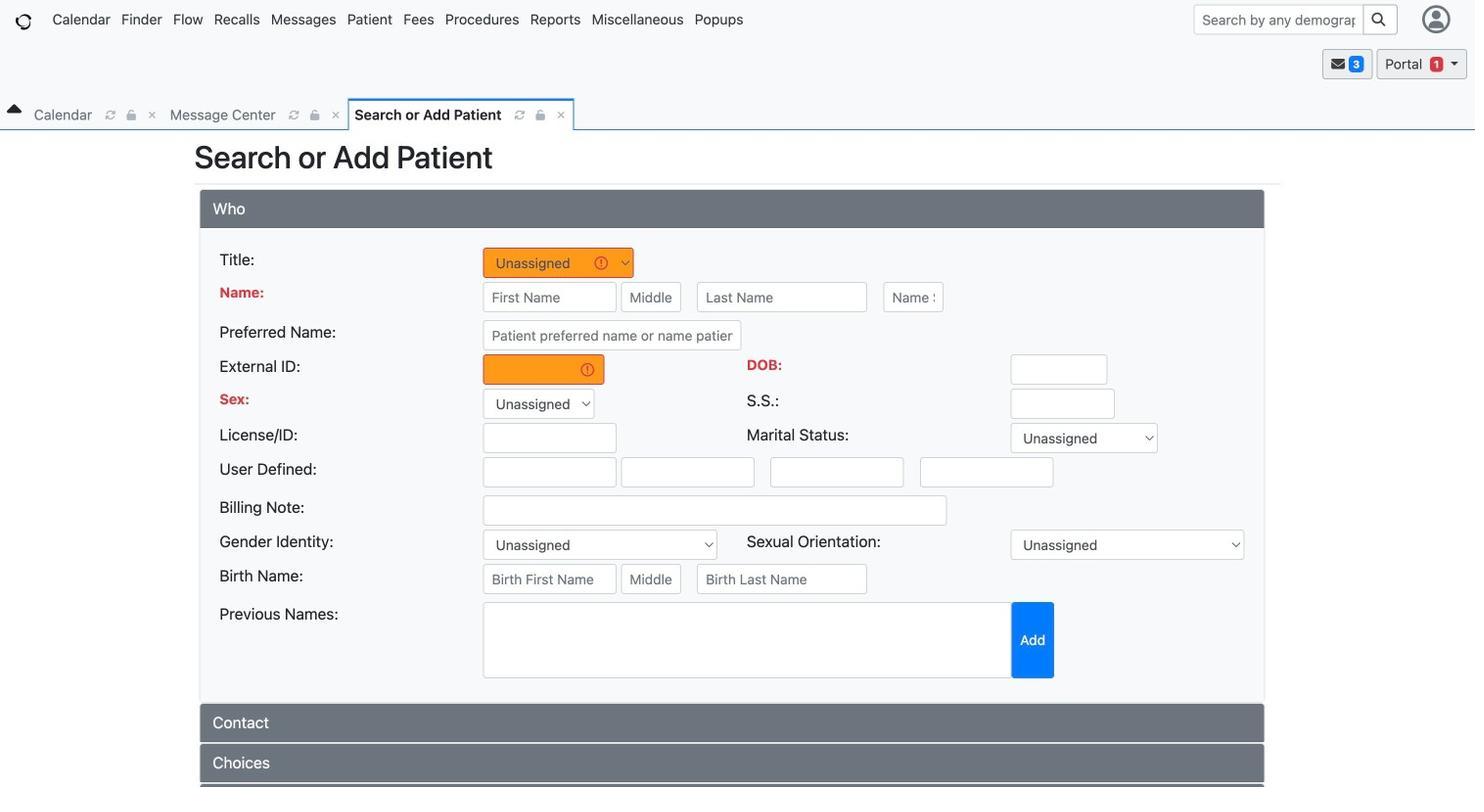 Task type: describe. For each thing, give the bounding box(es) containing it.
envelope image
[[1332, 57, 1346, 71]]

Search by any demographics text field
[[1194, 4, 1364, 35]]



Task type: locate. For each thing, give the bounding box(es) containing it.
search for patient by entering whole or part of any demographics field information image
[[1372, 13, 1389, 26]]

current user image
[[1419, 5, 1455, 34]]

main menu logo image
[[16, 14, 31, 30]]

toggle the patient panel image
[[7, 99, 22, 122]]



